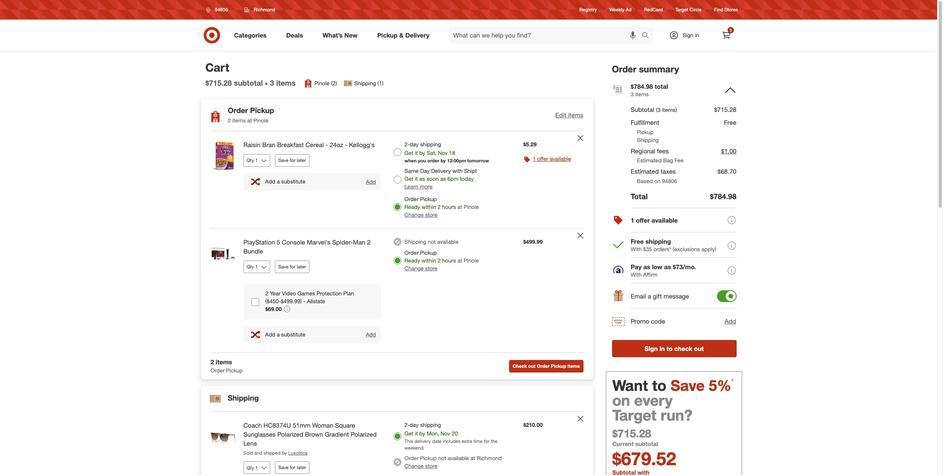 Task type: describe. For each thing, give the bounding box(es) containing it.
3 items
[[270, 78, 296, 87]]

2- for coach hc8374u 51mm woman square sunglasses polarized brown gradient polarized lens
[[405, 422, 410, 429]]

as left 6pm
[[440, 176, 446, 182]]

$5.29
[[523, 141, 537, 148]]

1 horizontal spatial 1 offer available button
[[612, 208, 737, 233]]

6pm
[[448, 176, 459, 182]]

sign for sign in to check out
[[645, 345, 658, 353]]

$715.28 for $715.28 current subtotal $679.52
[[612, 427, 651, 441]]

pickup inside order pickup 2 items at pinole
[[250, 106, 274, 115]]

2 store pickup radio from the top
[[394, 257, 401, 265]]

sunglasses
[[243, 431, 276, 439]]

spider-
[[332, 239, 353, 246]]

with inside free shipping with $35 orders* (exclusions apply)
[[631, 246, 642, 253]]

shipping inside free shipping with $35 orders* (exclusions apply)
[[646, 238, 671, 246]]

shipping for shipping
[[228, 394, 259, 403]]

get inside 'same day delivery with shipt get it as soon as 6pm today learn more'
[[405, 176, 414, 182]]

pickup inside the order pickup not available at richmond change store
[[420, 455, 437, 462]]

categories
[[234, 31, 267, 39]]

promo
[[631, 318, 649, 326]]

- inside 2 year video games protection plan ($450-$499.99) - allstate
[[303, 298, 305, 305]]

0 vertical spatial out
[[694, 345, 704, 353]]

list containing pinole (2)
[[304, 79, 384, 88]]

target inside on every target run?
[[612, 407, 657, 425]]

redcard link
[[644, 6, 663, 13]]

pay as low as $73/mo. with affirm
[[631, 263, 696, 278]]

mon,
[[427, 431, 439, 437]]

find
[[714, 7, 723, 13]]

on inside on every target run?
[[612, 392, 630, 410]]

hc8374u
[[264, 422, 291, 430]]

items inside 2 items order pickup
[[216, 359, 232, 366]]

at inside order pickup 2 items at pinole
[[247, 117, 252, 124]]

3 change store button from the top
[[405, 463, 438, 471]]

protection
[[317, 290, 342, 297]]

playstation
[[243, 239, 275, 246]]

check out order pickup items
[[513, 363, 580, 369]]

estimated for estimated taxes
[[631, 168, 659, 176]]

later for console
[[297, 264, 306, 270]]

time
[[474, 439, 483, 445]]

free for free
[[724, 119, 737, 126]]

3 inside $784.98 total 3 items
[[631, 91, 634, 97]]

for inside 2-day shipping get it by mon, nov 20 this delivery date includes extra time for the weekend.
[[484, 439, 490, 445]]

3 link
[[718, 27, 735, 44]]

order pickup ready within 2 hours at pinole change store for 2nd store pickup option from the bottom of the page's change store button
[[405, 196, 479, 218]]

raisin bran breakfast cereal - 24oz - kellogg's link
[[243, 141, 381, 150]]

edit items
[[556, 111, 583, 119]]

bag
[[663, 157, 673, 164]]

by inside coach hc8374u 51mm woman square sunglasses polarized brown gradient polarized lens sold and shipped by luxottica
[[282, 450, 287, 456]]

for down breakfast
[[290, 157, 296, 163]]

for down luxottica
[[290, 465, 296, 471]]

brown
[[305, 431, 323, 439]]

2-day shipping get it by mon, nov 20 this delivery date includes extra time for the weekend.
[[405, 422, 498, 451]]

3 for 3
[[730, 28, 732, 33]]

pinole inside list
[[315, 80, 330, 87]]

24oz
[[330, 141, 343, 149]]

nov for coach hc8374u 51mm woman square sunglasses polarized brown gradient polarized lens
[[441, 431, 450, 437]]

$499.99
[[523, 239, 543, 245]]

luxottica
[[288, 450, 308, 456]]

at down 6pm
[[458, 204, 462, 210]]

0 vertical spatial offer
[[537, 156, 549, 162]]

0 horizontal spatial 1 offer available button
[[533, 155, 571, 163]]

pickup inside 2 items order pickup
[[226, 367, 243, 374]]

1 offer available inside cart item ready to fulfill group
[[533, 156, 571, 162]]

stores
[[725, 7, 738, 13]]

target circle link
[[676, 6, 702, 13]]

0 vertical spatial subtotal
[[234, 78, 263, 87]]

0 vertical spatial add button
[[366, 178, 376, 186]]

you
[[418, 158, 426, 164]]

later for breakfast
[[297, 157, 306, 163]]

(exclusions
[[673, 246, 700, 253]]

1 polarized from the left
[[277, 431, 303, 439]]

sold
[[243, 450, 253, 456]]

same
[[405, 168, 419, 174]]

shipping (1)
[[354, 80, 384, 87]]

based
[[637, 178, 653, 185]]

pinole inside order pickup 2 items at pinole
[[253, 117, 269, 124]]

it for raisin bran breakfast cereal - 24oz - kellogg's
[[415, 150, 418, 156]]

2 items order pickup
[[211, 359, 243, 374]]

$499.99)
[[281, 298, 302, 305]]

shipt
[[464, 168, 477, 174]]

on every target run?
[[612, 392, 693, 425]]

pay
[[631, 263, 642, 271]]

in for sign in
[[695, 32, 699, 38]]

ready for 2nd store pickup option from the bottom of the page's change store button
[[405, 204, 420, 210]]

substitute for bottommost add button
[[281, 331, 306, 338]]

1 vertical spatial out
[[528, 363, 536, 369]]

find stores
[[714, 7, 738, 13]]

more
[[420, 183, 433, 190]]

12:00pm
[[447, 158, 466, 164]]

$679.52
[[612, 448, 676, 470]]

items inside button
[[568, 363, 580, 369]]

coach hc8374u 51mm woman square sunglasses polarized brown gradient polarized lens image
[[207, 422, 239, 453]]

shipping not available
[[405, 239, 459, 245]]

items inside dropdown button
[[568, 111, 583, 119]]

square
[[335, 422, 355, 430]]

($450-
[[265, 298, 281, 305]]

save up "run?"
[[671, 377, 705, 395]]

$1.00 button
[[721, 146, 737, 157]]

by right order at the left top of page
[[441, 158, 446, 164]]

games
[[298, 290, 315, 297]]

when
[[405, 158, 417, 164]]

items inside order pickup 2 items at pinole
[[232, 117, 246, 124]]

promo code
[[631, 318, 665, 326]]

man
[[353, 239, 365, 246]]

5%
[[709, 377, 732, 395]]

by inside 2-day shipping get it by mon, nov 20 this delivery date includes extra time for the weekend.
[[419, 431, 425, 437]]

cereal
[[306, 141, 324, 149]]

soon
[[427, 176, 439, 182]]

2-day shipping get it by sat, nov 18 when you order by 12:00pm tomorrow
[[405, 141, 489, 164]]

kellogg's
[[349, 141, 375, 149]]

$68.70
[[718, 168, 737, 176]]

not inside the order pickup not available at richmond change store
[[438, 455, 446, 462]]

with
[[453, 168, 463, 174]]

2 inside 2 year video games protection plan ($450-$499.99) - allstate
[[265, 290, 268, 297]]

2 horizontal spatial -
[[345, 141, 347, 149]]

$715.28 subtotal
[[205, 78, 263, 87]]

estimated for estimated bag fee
[[637, 157, 662, 164]]

regional
[[631, 147, 655, 155]]

with inside pay as low as $73/mo. with affirm
[[631, 272, 642, 278]]

message
[[664, 293, 689, 300]]

total
[[631, 192, 648, 201]]

estimated bag fee
[[637, 157, 684, 164]]

at down shipping not available
[[458, 257, 462, 264]]

target circle
[[676, 7, 702, 13]]

want
[[612, 377, 648, 395]]

subtotal
[[631, 106, 654, 114]]

gradient
[[325, 431, 349, 439]]

sign in
[[683, 32, 699, 38]]

playstation 5 console marvel's spider-man 2 bundle link
[[243, 238, 381, 256]]

email
[[631, 293, 646, 300]]

tomorrow
[[467, 158, 489, 164]]

edit
[[556, 111, 566, 119]]

*
[[732, 379, 733, 384]]

this
[[405, 439, 413, 445]]

pickup & delivery
[[377, 31, 430, 39]]

bundle
[[243, 248, 263, 255]]

cart item ready to fulfill group containing playstation 5 console marvel's spider-man 2 bundle
[[201, 229, 593, 353]]

2 vertical spatial add button
[[366, 331, 376, 339]]

what's new link
[[316, 27, 368, 44]]

hours for change store button related to first store pickup option from the bottom of the page
[[442, 257, 456, 264]]

2 year video games protection plan ($450-$499.99) - allstate
[[265, 290, 354, 305]]

change inside the order pickup not available at richmond change store
[[405, 463, 424, 470]]

delivery for day
[[431, 168, 451, 174]]

save for later button for console
[[275, 261, 310, 273]]

&
[[399, 31, 404, 39]]

order inside 2 items order pickup
[[211, 367, 225, 374]]

save for later for console
[[278, 264, 306, 270]]

subtotal (3 items)
[[631, 106, 677, 114]]

hours for 2nd store pickup option from the bottom of the page's change store button
[[442, 204, 456, 210]]

subtotal inside $715.28 current subtotal $679.52
[[635, 441, 658, 448]]

get for coach hc8374u 51mm woman square sunglasses polarized brown gradient polarized lens
[[405, 431, 414, 437]]

console
[[282, 239, 305, 246]]

redcard
[[644, 7, 663, 13]]

within for change store button related to first store pickup option from the bottom of the page
[[422, 257, 436, 264]]

affirm
[[643, 272, 658, 278]]

order pickup 2 items at pinole
[[228, 106, 274, 124]]

1 horizontal spatial -
[[326, 141, 328, 149]]

free for free shipping with $35 orders* (exclusions apply)
[[631, 238, 644, 246]]

3 save for later button from the top
[[275, 462, 310, 475]]

items inside $784.98 total 3 items
[[635, 91, 649, 97]]

save for later button for breakfast
[[275, 154, 310, 167]]

substitute for the topmost add button
[[281, 178, 306, 185]]

$210.00
[[523, 422, 543, 429]]

1 horizontal spatial on
[[654, 178, 661, 185]]

every
[[634, 392, 673, 410]]

it for coach hc8374u 51mm woman square sunglasses polarized brown gradient polarized lens
[[415, 431, 418, 437]]

estimated taxes
[[631, 168, 676, 176]]

weekly
[[610, 7, 625, 13]]

2 inside 2 items order pickup
[[211, 359, 214, 366]]



Task type: vqa. For each thing, say whether or not it's contained in the screenshot.
'your'
no



Task type: locate. For each thing, give the bounding box(es) containing it.
1 vertical spatial get
[[405, 176, 414, 182]]

1 vertical spatial day
[[410, 422, 419, 429]]

0 vertical spatial 1
[[533, 156, 536, 162]]

get up learn
[[405, 176, 414, 182]]

1 vertical spatial a
[[648, 293, 651, 300]]

- right '24oz'
[[345, 141, 347, 149]]

sign down promo code at the bottom right of page
[[645, 345, 658, 353]]

1 horizontal spatial $715.28
[[612, 427, 651, 441]]

pickup & delivery link
[[371, 27, 439, 44]]

shipping for shipping (1)
[[354, 80, 376, 87]]

0 horizontal spatial offer
[[537, 156, 549, 162]]

day up this
[[410, 422, 419, 429]]

3 change from the top
[[405, 463, 424, 470]]

save down shipped on the left bottom of the page
[[278, 465, 289, 471]]

Store pickup radio
[[394, 203, 401, 211], [394, 257, 401, 265]]

want to save 5% *
[[612, 377, 733, 395]]

ready
[[405, 204, 420, 210], [405, 257, 420, 264]]

raisin
[[243, 141, 261, 149]]

date
[[432, 439, 442, 445]]

2-
[[405, 141, 410, 148], [405, 422, 410, 429]]

1 vertical spatial nov
[[441, 431, 450, 437]]

allstate
[[307, 298, 325, 305]]

a for bottommost add button
[[277, 331, 280, 338]]

1 with from the top
[[631, 246, 642, 253]]

1 vertical spatial in
[[660, 345, 665, 353]]

3 it from the top
[[415, 431, 418, 437]]

1 later from the top
[[297, 157, 306, 163]]

-
[[326, 141, 328, 149], [345, 141, 347, 149], [303, 298, 305, 305]]

change store button down learn more 'button'
[[405, 211, 438, 219]]

1 horizontal spatial 1
[[631, 217, 634, 224]]

nov left 20 at the left bottom of the page
[[441, 431, 450, 437]]

day
[[410, 141, 419, 148], [410, 422, 419, 429]]

free inside free shipping with $35 orders* (exclusions apply)
[[631, 238, 644, 246]]

2 vertical spatial $715.28
[[612, 427, 651, 441]]

$715.28 current subtotal $679.52
[[612, 427, 676, 470]]

delivery right &
[[405, 31, 430, 39]]

save down breakfast
[[278, 157, 289, 163]]

0 vertical spatial ready
[[405, 204, 420, 210]]

1 vertical spatial 94806
[[662, 178, 677, 185]]

1 offer available down total at right top
[[631, 217, 678, 224]]

total
[[655, 83, 668, 90]]

3 later from the top
[[297, 465, 306, 471]]

3 inside 3 link
[[730, 28, 732, 33]]

51mm
[[293, 422, 310, 430]]

get inside 2-day shipping get it by sat, nov 18 when you order by 12:00pm tomorrow
[[405, 150, 414, 156]]

3 cart item ready to fulfill group from the top
[[201, 412, 593, 476]]

1 get from the top
[[405, 150, 414, 156]]

order pickup ready within 2 hours at pinole change store for change store button related to first store pickup option from the bottom of the page
[[405, 250, 479, 272]]

$1.00
[[721, 147, 737, 155]]

0 vertical spatial add a substitute
[[265, 178, 306, 185]]

order
[[427, 158, 439, 164]]

2- inside 2-day shipping get it by sat, nov 18 when you order by 12:00pm tomorrow
[[405, 141, 410, 148]]

free up $35
[[631, 238, 644, 246]]

2 store from the top
[[425, 265, 438, 272]]

$35
[[643, 246, 652, 253]]

cart
[[205, 60, 229, 74]]

shipping for raisin bran breakfast cereal - 24oz - kellogg's
[[420, 141, 441, 148]]

save for later button down console
[[275, 261, 310, 273]]

2 vertical spatial get
[[405, 431, 414, 437]]

$784.98 for $784.98 total 3 items
[[631, 83, 653, 90]]

same day delivery with shipt get it as soon as 6pm today learn more
[[405, 168, 477, 190]]

with left $35
[[631, 246, 642, 253]]

0 vertical spatial target
[[676, 7, 688, 13]]

1 vertical spatial richmond
[[477, 455, 502, 462]]

includes
[[443, 439, 461, 445]]

polarized down square
[[351, 431, 377, 439]]

2 within from the top
[[422, 257, 436, 264]]

polarized down 51mm
[[277, 431, 303, 439]]

3 store from the top
[[425, 463, 438, 470]]

0 vertical spatial order pickup ready within 2 hours at pinole change store
[[405, 196, 479, 218]]

add a substitute for bottommost add button
[[265, 331, 306, 338]]

1 offer available inside 1 offer available button
[[631, 217, 678, 224]]

shipping for shipping not available
[[405, 239, 426, 245]]

2- inside 2-day shipping get it by mon, nov 20 this delivery date includes extra time for the weekend.
[[405, 422, 410, 429]]

change down learn
[[405, 212, 424, 218]]

pickup inside button
[[551, 363, 566, 369]]

weekend.
[[405, 445, 425, 451]]

not
[[428, 239, 436, 245], [438, 455, 446, 462]]

store down date
[[425, 463, 438, 470]]

nov inside 2-day shipping get it by mon, nov 20 this delivery date includes extra time for the weekend.
[[441, 431, 450, 437]]

day for raisin bran breakfast cereal - 24oz - kellogg's
[[410, 141, 419, 148]]

1 vertical spatial save for later
[[278, 264, 306, 270]]

2 get from the top
[[405, 176, 414, 182]]

richmond down the
[[477, 455, 502, 462]]

2 2- from the top
[[405, 422, 410, 429]]

0 horizontal spatial $784.98
[[631, 83, 653, 90]]

1 ready from the top
[[405, 204, 420, 210]]

1 horizontal spatial 94806
[[662, 178, 677, 185]]

video
[[282, 290, 296, 297]]

1 vertical spatial add a substitute
[[265, 331, 306, 338]]

offer
[[537, 156, 549, 162], [636, 217, 650, 224]]

0 horizontal spatial to
[[652, 377, 667, 395]]

to right want
[[652, 377, 667, 395]]

cart item ready to fulfill group containing coach hc8374u 51mm woman square sunglasses polarized brown gradient polarized lens
[[201, 412, 593, 476]]

1 save for later button from the top
[[275, 154, 310, 167]]

$784.98 inside $784.98 total 3 items
[[631, 83, 653, 90]]

0 vertical spatial with
[[631, 246, 642, 253]]

2 with from the top
[[631, 272, 642, 278]]

it inside 2-day shipping get it by sat, nov 18 when you order by 12:00pm tomorrow
[[415, 150, 418, 156]]

save for later for breakfast
[[278, 157, 306, 163]]

1 horizontal spatial to
[[667, 345, 673, 353]]

- down games
[[303, 298, 305, 305]]

items)
[[662, 107, 677, 113]]

1 vertical spatial hours
[[442, 257, 456, 264]]

within
[[422, 204, 436, 210], [422, 257, 436, 264]]

2 later from the top
[[297, 264, 306, 270]]

by up delivery on the bottom left
[[419, 431, 425, 437]]

$784.98 for $784.98
[[710, 192, 737, 201]]

as up affirm
[[643, 263, 650, 271]]

0 vertical spatial sign
[[683, 32, 694, 38]]

free up $1.00
[[724, 119, 737, 126]]

store inside the order pickup not available at richmond change store
[[425, 463, 438, 470]]

change store button down the weekend.
[[405, 463, 438, 471]]

0 horizontal spatial free
[[631, 238, 644, 246]]

add a substitute down $69.00
[[265, 331, 306, 338]]

cart item ready to fulfill group containing raisin bran breakfast cereal - 24oz - kellogg's
[[201, 131, 593, 228]]

2 substitute from the top
[[281, 331, 306, 338]]

change store button for 2nd store pickup option from the bottom of the page
[[405, 211, 438, 219]]

within for 2nd store pickup option from the bottom of the page's change store button
[[422, 204, 436, 210]]

delivery for &
[[405, 31, 430, 39]]

1 save for later from the top
[[278, 157, 306, 163]]

ready down learn
[[405, 204, 420, 210]]

sat,
[[427, 150, 436, 156]]

get inside 2-day shipping get it by mon, nov 20 this delivery date includes extra time for the weekend.
[[405, 431, 414, 437]]

0 vertical spatial $715.28
[[205, 78, 232, 87]]

What can we help you find? suggestions appear below search field
[[449, 27, 644, 44]]

0 vertical spatial store
[[425, 212, 438, 218]]

raisin bran breakfast cereal - 24oz - kellogg's image
[[207, 141, 239, 172]]

check
[[675, 345, 693, 353]]

get
[[405, 150, 414, 156], [405, 176, 414, 182], [405, 431, 414, 437]]

Service plan checkbox
[[251, 299, 259, 306]]

2 vertical spatial shipping
[[420, 422, 441, 429]]

0 vertical spatial 1 offer available
[[533, 156, 571, 162]]

1 vertical spatial free
[[631, 238, 644, 246]]

2 vertical spatial later
[[297, 465, 306, 471]]

0 vertical spatial in
[[695, 32, 699, 38]]

as
[[419, 176, 425, 182], [440, 176, 446, 182], [643, 263, 650, 271], [664, 263, 671, 271]]

a left gift
[[648, 293, 651, 300]]

by
[[419, 150, 425, 156], [441, 158, 446, 164], [419, 431, 425, 437], [282, 450, 287, 456]]

0 vertical spatial 94806
[[215, 7, 228, 13]]

0 vertical spatial not
[[428, 239, 436, 245]]

- left '24oz'
[[326, 141, 328, 149]]

order pickup ready within 2 hours at pinole change store down shipping not available
[[405, 250, 479, 272]]

shipped
[[264, 450, 281, 456]]

cart item ready to fulfill group
[[201, 131, 593, 228], [201, 229, 593, 353], [201, 412, 593, 476]]

save for later down luxottica
[[278, 465, 306, 471]]

0 vertical spatial to
[[667, 345, 673, 353]]

a down breakfast
[[277, 178, 280, 185]]

substitute down breakfast
[[281, 178, 306, 185]]

later down the playstation 5 console marvel's spider-man 2 bundle
[[297, 264, 306, 270]]

1 vertical spatial estimated
[[631, 168, 659, 176]]

1 vertical spatial with
[[631, 272, 642, 278]]

in left check
[[660, 345, 665, 353]]

subtotal up order pickup 2 items at pinole
[[234, 78, 263, 87]]

0 vertical spatial change store button
[[405, 211, 438, 219]]

0 vertical spatial 3
[[730, 28, 732, 33]]

2 vertical spatial cart item ready to fulfill group
[[201, 412, 593, 476]]

marvel's
[[307, 239, 331, 246]]

$73/mo.
[[673, 263, 696, 271]]

2 ready from the top
[[405, 257, 420, 264]]

day inside 2-day shipping get it by mon, nov 20 this delivery date includes extra time for the weekend.
[[410, 422, 419, 429]]

order pickup ready within 2 hours at pinole change store
[[405, 196, 479, 218], [405, 250, 479, 272]]

later down raisin bran breakfast cereal - 24oz - kellogg's
[[297, 157, 306, 163]]

richmond button
[[239, 3, 280, 17]]

store up shipping not available
[[425, 212, 438, 218]]

1 order pickup ready within 2 hours at pinole change store from the top
[[405, 196, 479, 218]]

1 offer available button up free shipping with $35 orders* (exclusions apply)
[[612, 208, 737, 233]]

18
[[449, 150, 455, 156]]

1 vertical spatial 2-
[[405, 422, 410, 429]]

1 store from the top
[[425, 212, 438, 218]]

it up when
[[415, 150, 418, 156]]

search
[[638, 32, 657, 40]]

hours down shipping not available
[[442, 257, 456, 264]]

ready down shipping not available
[[405, 257, 420, 264]]

1 horizontal spatial offer
[[636, 217, 650, 224]]

94806 left richmond dropdown button
[[215, 7, 228, 13]]

and
[[254, 450, 262, 456]]

it inside 2-day shipping get it by mon, nov 20 this delivery date includes extra time for the weekend.
[[415, 431, 418, 437]]

items
[[276, 78, 296, 87], [635, 91, 649, 97], [568, 111, 583, 119], [232, 117, 246, 124], [216, 359, 232, 366], [568, 363, 580, 369]]

low
[[652, 263, 663, 271]]

1 vertical spatial change
[[405, 265, 424, 272]]

later down luxottica
[[297, 465, 306, 471]]

it up learn more 'button'
[[415, 176, 418, 182]]

1 vertical spatial 1
[[631, 217, 634, 224]]

by right shipped on the left bottom of the page
[[282, 450, 287, 456]]

add button
[[366, 178, 376, 186], [724, 317, 737, 327], [366, 331, 376, 339]]

deals
[[286, 31, 303, 39]]

94806 down the taxes
[[662, 178, 677, 185]]

delivery up soon
[[431, 168, 451, 174]]

0 horizontal spatial out
[[528, 363, 536, 369]]

change down shipping not available
[[405, 265, 424, 272]]

1 offer available button down $5.29
[[533, 155, 571, 163]]

estimated up based
[[631, 168, 659, 176]]

1 hours from the top
[[442, 204, 456, 210]]

0 vertical spatial within
[[422, 204, 436, 210]]

on
[[654, 178, 661, 185], [612, 392, 630, 410]]

raisin bran breakfast cereal - 24oz - kellogg's
[[243, 141, 375, 149]]

shipping up the sat,
[[420, 141, 441, 148]]

1 horizontal spatial target
[[676, 7, 688, 13]]

0 vertical spatial shipping
[[420, 141, 441, 148]]

20
[[452, 431, 458, 437]]

1 change from the top
[[405, 212, 424, 218]]

0 horizontal spatial subtotal
[[234, 78, 263, 87]]

2 polarized from the left
[[351, 431, 377, 439]]

sign in to check out
[[645, 345, 704, 353]]

2 order pickup ready within 2 hours at pinole change store from the top
[[405, 250, 479, 272]]

on left "every"
[[612, 392, 630, 410]]

pickup inside pickup shipping
[[637, 129, 654, 135]]

order inside "check out order pickup items" button
[[537, 363, 550, 369]]

0 vertical spatial later
[[297, 157, 306, 163]]

change store button for first store pickup option from the bottom of the page
[[405, 265, 438, 273]]

1 vertical spatial within
[[422, 257, 436, 264]]

1 vertical spatial 1 offer available
[[631, 217, 678, 224]]

change store button down shipping not available
[[405, 265, 438, 273]]

day for coach hc8374u 51mm woman square sunglasses polarized brown gradient polarized lens
[[410, 422, 419, 429]]

playstation 5 console marvel's spider-man 2 bundle
[[243, 239, 371, 255]]

for down console
[[290, 264, 296, 270]]

(3
[[656, 107, 661, 113]]

0 vertical spatial change
[[405, 212, 424, 218]]

with down pay
[[631, 272, 642, 278]]

3 up "subtotal"
[[631, 91, 634, 97]]

to
[[667, 345, 673, 353], [652, 377, 667, 395]]

playstation 5 console marvel&#39;s spider-man 2 bundle image
[[207, 238, 239, 270]]

1 vertical spatial save for later button
[[275, 261, 310, 273]]

summary
[[639, 63, 679, 74]]

delivery inside pickup & delivery link
[[405, 31, 430, 39]]

$784.98 down the order summary
[[631, 83, 653, 90]]

order pickup ready within 2 hours at pinole change store down more
[[405, 196, 479, 218]]

1 2- from the top
[[405, 141, 410, 148]]

2 vertical spatial save for later button
[[275, 462, 310, 475]]

0 vertical spatial $784.98
[[631, 83, 653, 90]]

1 vertical spatial it
[[415, 176, 418, 182]]

edit items button
[[556, 111, 583, 120]]

out right check
[[694, 345, 704, 353]]

shipping up the orders*
[[646, 238, 671, 246]]

substitute down $69.00
[[281, 331, 306, 338]]

save for later down breakfast
[[278, 157, 306, 163]]

2 vertical spatial store
[[425, 463, 438, 470]]

0 vertical spatial a
[[277, 178, 280, 185]]

None radio
[[394, 149, 401, 156], [394, 176, 401, 184], [394, 238, 401, 246], [394, 433, 401, 441], [394, 149, 401, 156], [394, 176, 401, 184], [394, 238, 401, 246], [394, 433, 401, 441]]

by up the you
[[419, 150, 425, 156]]

with
[[631, 246, 642, 253], [631, 272, 642, 278]]

1 offer available down $5.29
[[533, 156, 571, 162]]

email a gift message
[[631, 293, 689, 300]]

code
[[651, 318, 665, 326]]

1 store pickup radio from the top
[[394, 203, 401, 211]]

it up delivery on the bottom left
[[415, 431, 418, 437]]

1 vertical spatial cart item ready to fulfill group
[[201, 229, 593, 353]]

day inside 2-day shipping get it by sat, nov 18 when you order by 12:00pm tomorrow
[[410, 141, 419, 148]]

3 save for later from the top
[[278, 465, 306, 471]]

in for sign in to check out
[[660, 345, 665, 353]]

shipping
[[420, 141, 441, 148], [646, 238, 671, 246], [420, 422, 441, 429]]

2 save for later from the top
[[278, 264, 306, 270]]

to left check
[[667, 345, 673, 353]]

polarized
[[277, 431, 303, 439], [351, 431, 377, 439]]

get for raisin bran breakfast cereal - 24oz - kellogg's
[[405, 150, 414, 156]]

1 add a substitute from the top
[[265, 178, 306, 185]]

add a substitute for the topmost add button
[[265, 178, 306, 185]]

1 it from the top
[[415, 150, 418, 156]]

1 horizontal spatial polarized
[[351, 431, 377, 439]]

2 inside the playstation 5 console marvel's spider-man 2 bundle
[[367, 239, 371, 246]]

shipping inside 2-day shipping get it by sat, nov 18 when you order by 12:00pm tomorrow
[[420, 141, 441, 148]]

$715.28 for $715.28 subtotal
[[205, 78, 232, 87]]

store down shipping not available
[[425, 265, 438, 272]]

1 vertical spatial not
[[438, 455, 446, 462]]

2 add a substitute from the top
[[265, 331, 306, 338]]

3 right $715.28 subtotal at left top
[[270, 78, 274, 87]]

2 day from the top
[[410, 422, 419, 429]]

1 day from the top
[[410, 141, 419, 148]]

2- up when
[[405, 141, 410, 148]]

affirm image
[[612, 265, 625, 278], [613, 266, 624, 274]]

save for later button down luxottica
[[275, 462, 310, 475]]

2 it from the top
[[415, 176, 418, 182]]

shipping inside 2-day shipping get it by mon, nov 20 this delivery date includes extra time for the weekend.
[[420, 422, 441, 429]]

0 horizontal spatial richmond
[[254, 7, 275, 13]]

new
[[344, 31, 358, 39]]

sign inside button
[[645, 345, 658, 353]]

richmond inside dropdown button
[[254, 7, 275, 13]]

0 vertical spatial 2-
[[405, 141, 410, 148]]

add a substitute down breakfast
[[265, 178, 306, 185]]

get up this
[[405, 431, 414, 437]]

change
[[405, 212, 424, 218], [405, 265, 424, 272], [405, 463, 424, 470]]

1 down total at right top
[[631, 217, 634, 224]]

change store button
[[405, 211, 438, 219], [405, 265, 438, 273], [405, 463, 438, 471]]

0 horizontal spatial 1 offer available
[[533, 156, 571, 162]]

at inside the order pickup not available at richmond change store
[[471, 455, 475, 462]]

2 save for later button from the top
[[275, 261, 310, 273]]

change right not available option
[[405, 463, 424, 470]]

1 vertical spatial change store button
[[405, 265, 438, 273]]

as down day
[[419, 176, 425, 182]]

2 hours from the top
[[442, 257, 456, 264]]

a down $69.00
[[277, 331, 280, 338]]

3 get from the top
[[405, 431, 414, 437]]

1 down $5.29
[[533, 156, 536, 162]]

1 vertical spatial $784.98
[[710, 192, 737, 201]]

in down circle
[[695, 32, 699, 38]]

$715.28 inside $715.28 current subtotal $679.52
[[612, 427, 651, 441]]

sign for sign in
[[683, 32, 694, 38]]

2 change from the top
[[405, 265, 424, 272]]

within down shipping not available
[[422, 257, 436, 264]]

estimated down the 'regional fees'
[[637, 157, 662, 164]]

on down estimated taxes
[[654, 178, 661, 185]]

richmond inside the order pickup not available at richmond change store
[[477, 455, 502, 462]]

save down 5
[[278, 264, 289, 270]]

to inside button
[[667, 345, 673, 353]]

1 horizontal spatial subtotal
[[635, 441, 658, 448]]

2 horizontal spatial 3
[[730, 28, 732, 33]]

nov for raisin bran breakfast cereal - 24oz - kellogg's
[[438, 150, 448, 156]]

1 horizontal spatial richmond
[[477, 455, 502, 462]]

1 cart item ready to fulfill group from the top
[[201, 131, 593, 228]]

registry link
[[580, 6, 597, 13]]

delivery inside 'same day delivery with shipt get it as soon as 6pm today learn more'
[[431, 168, 451, 174]]

2 vertical spatial change
[[405, 463, 424, 470]]

coach
[[243, 422, 262, 430]]

nov left 18
[[438, 150, 448, 156]]

save for later button down breakfast
[[275, 154, 310, 167]]

out
[[694, 345, 704, 353], [528, 363, 536, 369]]

2- for raisin bran breakfast cereal - 24oz - kellogg's
[[405, 141, 410, 148]]

get up when
[[405, 150, 414, 156]]

2- up this
[[405, 422, 410, 429]]

1 vertical spatial 1 offer available button
[[612, 208, 737, 233]]

shipping
[[354, 80, 376, 87], [637, 137, 659, 143], [405, 239, 426, 245], [228, 394, 259, 403]]

1 change store button from the top
[[405, 211, 438, 219]]

learn
[[405, 183, 418, 190]]

0 vertical spatial get
[[405, 150, 414, 156]]

gift
[[653, 293, 662, 300]]

what's new
[[323, 31, 358, 39]]

day
[[420, 168, 430, 174]]

1 vertical spatial shipping
[[646, 238, 671, 246]]

sign down target circle link
[[683, 32, 694, 38]]

order summary
[[612, 63, 679, 74]]

2 inside order pickup 2 items at pinole
[[228, 117, 231, 124]]

0 vertical spatial cart item ready to fulfill group
[[201, 131, 593, 228]]

94806 inside "dropdown button"
[[215, 7, 228, 13]]

1 vertical spatial add button
[[724, 317, 737, 327]]

0 vertical spatial delivery
[[405, 31, 430, 39]]

at down the time
[[471, 455, 475, 462]]

3 down stores
[[730, 28, 732, 33]]

(2)
[[331, 80, 337, 87]]

target left circle
[[676, 7, 688, 13]]

sign in link
[[663, 27, 712, 44]]

0 horizontal spatial 1
[[533, 156, 536, 162]]

1 vertical spatial to
[[652, 377, 667, 395]]

coach hc8374u 51mm woman square sunglasses polarized brown gradient polarized lens link
[[243, 422, 381, 448]]

target down want
[[612, 407, 657, 425]]

it inside 'same day delivery with shipt get it as soon as 6pm today learn more'
[[415, 176, 418, 182]]

1 within from the top
[[422, 204, 436, 210]]

order inside the order pickup not available at richmond change store
[[405, 455, 419, 462]]

0 vertical spatial day
[[410, 141, 419, 148]]

1 vertical spatial sign
[[645, 345, 658, 353]]

in inside button
[[660, 345, 665, 353]]

$715.28 for $715.28
[[714, 106, 737, 114]]

subtotal right current
[[635, 441, 658, 448]]

1 vertical spatial $715.28
[[714, 106, 737, 114]]

0 vertical spatial on
[[654, 178, 661, 185]]

a for the topmost add button
[[277, 178, 280, 185]]

at up raisin
[[247, 117, 252, 124]]

2 cart item ready to fulfill group from the top
[[201, 229, 593, 353]]

3 for 3 items
[[270, 78, 274, 87]]

check out order pickup items button
[[509, 360, 583, 373]]

not available radio
[[394, 459, 401, 467]]

0 horizontal spatial not
[[428, 239, 436, 245]]

nov inside 2-day shipping get it by sat, nov 18 when you order by 12:00pm tomorrow
[[438, 150, 448, 156]]

regional fees
[[631, 147, 669, 155]]

2 change store button from the top
[[405, 265, 438, 273]]

order inside order pickup 2 items at pinole
[[228, 106, 248, 115]]

ready for change store button related to first store pickup option from the bottom of the page
[[405, 257, 420, 264]]

0 vertical spatial estimated
[[637, 157, 662, 164]]

in
[[695, 32, 699, 38], [660, 345, 665, 353]]

list
[[304, 79, 384, 88]]

1 horizontal spatial out
[[694, 345, 704, 353]]

within down more
[[422, 204, 436, 210]]

taxes
[[661, 168, 676, 176]]

0 vertical spatial save for later
[[278, 157, 306, 163]]

shipping for coach hc8374u 51mm woman square sunglasses polarized brown gradient polarized lens
[[420, 422, 441, 429]]

0 horizontal spatial 94806
[[215, 7, 228, 13]]

0 horizontal spatial on
[[612, 392, 630, 410]]

1 vertical spatial delivery
[[431, 168, 451, 174]]

current
[[612, 441, 634, 448]]

available inside the order pickup not available at richmond change store
[[448, 455, 469, 462]]

1 vertical spatial offer
[[636, 217, 650, 224]]

0 horizontal spatial $715.28
[[205, 78, 232, 87]]

0 vertical spatial save for later button
[[275, 154, 310, 167]]

fulfillment
[[631, 119, 659, 126]]

as right low
[[664, 263, 671, 271]]

1 substitute from the top
[[281, 178, 306, 185]]



